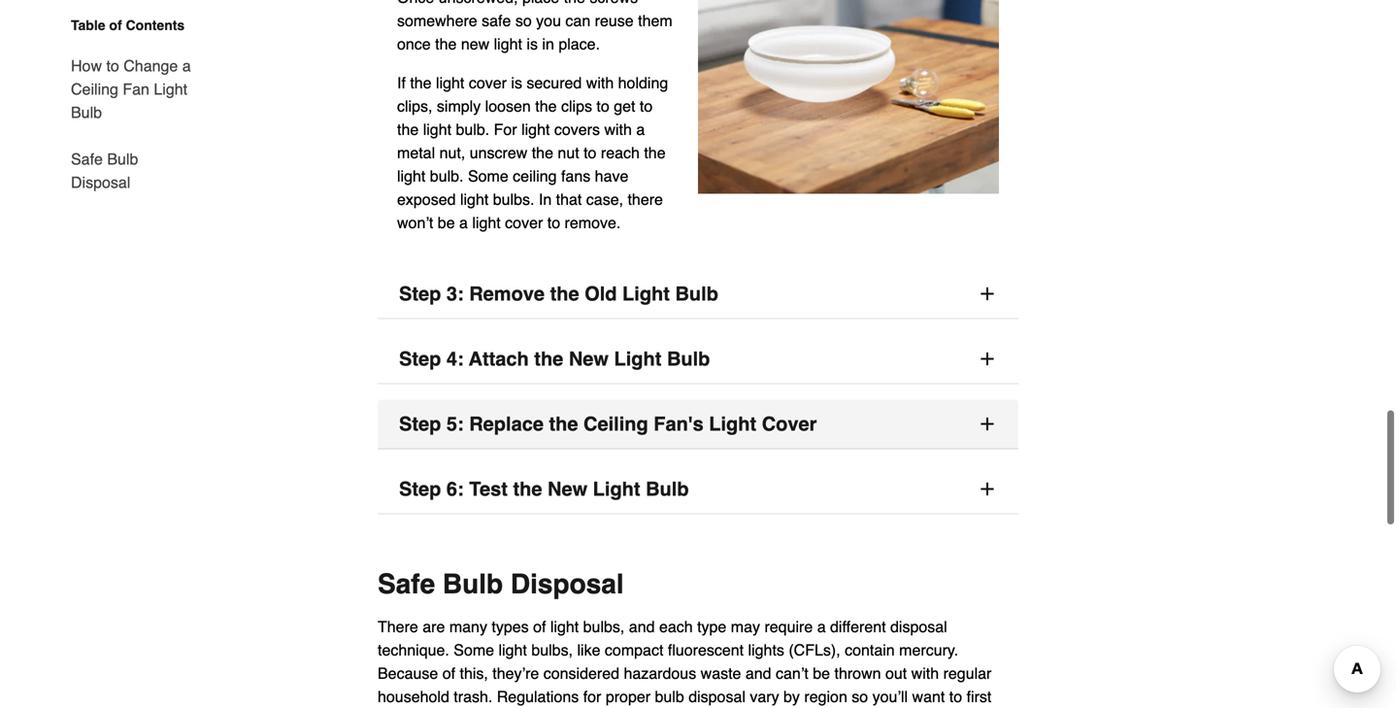 Task type: locate. For each thing, give the bounding box(es) containing it.
the right if
[[410, 74, 432, 92]]

1 vertical spatial plus image
[[978, 349, 997, 369]]

the down 'clips,'
[[397, 120, 419, 138]]

household
[[378, 688, 450, 706]]

disposal up mercury.
[[891, 618, 948, 636]]

a right won't
[[459, 214, 468, 232]]

waste
[[701, 664, 742, 682]]

be up region
[[813, 664, 830, 682]]

contain
[[845, 641, 895, 659]]

ceiling down how
[[71, 80, 118, 98]]

safe bulb disposal
[[71, 150, 138, 191], [378, 569, 624, 600]]

0 horizontal spatial ceiling
[[71, 80, 118, 98]]

considered
[[544, 664, 620, 682]]

want
[[913, 688, 945, 706]]

1 vertical spatial cover
[[505, 214, 543, 232]]

out
[[886, 664, 907, 682]]

if
[[397, 74, 406, 92]]

step for step 4: attach the new light bulb
[[399, 348, 441, 370]]

disposal
[[71, 173, 130, 191], [511, 569, 624, 600]]

0 horizontal spatial disposal
[[71, 173, 130, 191]]

how to change a ceiling fan light bulb
[[71, 57, 191, 121]]

trash.
[[454, 688, 493, 706]]

ceiling inside button
[[584, 413, 649, 435]]

step inside button
[[399, 348, 441, 370]]

some
[[468, 167, 509, 185], [454, 641, 494, 659]]

0 horizontal spatial bulbs,
[[532, 641, 573, 659]]

regular
[[944, 664, 992, 682]]

a right change
[[182, 57, 191, 75]]

1 vertical spatial and
[[746, 664, 772, 682]]

bulb.
[[456, 120, 490, 138], [430, 167, 464, 185]]

1 horizontal spatial of
[[443, 664, 456, 682]]

light up step 5: replace the ceiling fan's light cover
[[614, 348, 662, 370]]

2 horizontal spatial of
[[533, 618, 546, 636]]

attach
[[469, 348, 529, 370]]

0 vertical spatial plus image
[[978, 284, 997, 304]]

light inside button
[[614, 348, 662, 370]]

light down bulbs.
[[472, 214, 501, 232]]

bulb. down simply
[[456, 120, 490, 138]]

bulb. down the nut,
[[430, 167, 464, 185]]

bulbs.
[[493, 190, 535, 208]]

1 horizontal spatial ceiling
[[584, 413, 649, 435]]

plus image inside step 5: replace the ceiling fan's light cover button
[[978, 414, 997, 434]]

with up reach
[[605, 120, 632, 138]]

plus image inside step 4: attach the new light bulb button
[[978, 349, 997, 369]]

a up reach
[[637, 120, 645, 138]]

to down regular
[[950, 688, 963, 706]]

the up the ceiling
[[532, 144, 554, 162]]

bulbs,
[[583, 618, 625, 636], [532, 641, 573, 659]]

new
[[569, 348, 609, 370], [548, 478, 588, 500]]

light up simply
[[436, 74, 465, 92]]

are
[[423, 618, 445, 636]]

light down types
[[499, 641, 527, 659]]

step 4: attach the new light bulb
[[399, 348, 710, 370]]

1 horizontal spatial disposal
[[511, 569, 624, 600]]

to right how
[[106, 57, 119, 75]]

light for step 6: test the new light bulb
[[593, 478, 641, 500]]

1 horizontal spatial safe
[[378, 569, 435, 600]]

ceiling left the "fan's" at the bottom of the page
[[584, 413, 649, 435]]

0 horizontal spatial of
[[109, 17, 122, 33]]

bulb down the "fan's" at the bottom of the page
[[646, 478, 689, 500]]

safe bulb disposal down the how to change a ceiling fan light bulb
[[71, 150, 138, 191]]

new inside button
[[548, 478, 588, 500]]

table of contents element
[[55, 16, 201, 194]]

of
[[109, 17, 122, 33], [533, 618, 546, 636], [443, 664, 456, 682]]

bulb up many
[[443, 569, 503, 600]]

technique.
[[378, 641, 450, 659]]

be inside there are many types of light bulbs, and each type may require a different disposal technique. some light bulbs, like compact fluorescent lights (cfls), contain mercury. because of this, they're considered hazardous waste and can't be thrown out with regular household trash. regulations for proper bulb disposal vary by region so you'll want to fi
[[813, 664, 830, 682]]

of left this,
[[443, 664, 456, 682]]

disposal down waste
[[689, 688, 746, 706]]

simply
[[437, 97, 481, 115]]

disposal inside safe bulb disposal
[[71, 173, 130, 191]]

1 vertical spatial of
[[533, 618, 546, 636]]

2 vertical spatial plus image
[[978, 414, 997, 434]]

light down change
[[154, 80, 188, 98]]

fan
[[123, 80, 150, 98]]

of right table
[[109, 17, 122, 33]]

0 horizontal spatial safe bulb disposal
[[71, 150, 138, 191]]

each
[[659, 618, 693, 636]]

bulb
[[71, 103, 102, 121], [107, 150, 138, 168], [675, 283, 719, 305], [667, 348, 710, 370], [646, 478, 689, 500], [443, 569, 503, 600]]

0 vertical spatial new
[[569, 348, 609, 370]]

remove.
[[565, 214, 621, 232]]

1 vertical spatial be
[[813, 664, 830, 682]]

with inside there are many types of light bulbs, and each type may require a different disposal technique. some light bulbs, like compact fluorescent lights (cfls), contain mercury. because of this, they're considered hazardous waste and can't be thrown out with regular household trash. regulations for proper bulb disposal vary by region so you'll want to fi
[[912, 664, 939, 682]]

ceiling
[[513, 167, 557, 185]]

1 step from the top
[[399, 283, 441, 305]]

light up the nut,
[[423, 120, 452, 138]]

0 horizontal spatial disposal
[[689, 688, 746, 706]]

new down step 5: replace the ceiling fan's light cover
[[548, 478, 588, 500]]

plus image inside "step 3: remove the old light bulb" button
[[978, 284, 997, 304]]

bulb down how
[[71, 103, 102, 121]]

some up this,
[[454, 641, 494, 659]]

light left bulbs.
[[460, 190, 489, 208]]

0 horizontal spatial be
[[438, 214, 455, 232]]

light for step 3: remove the old light bulb
[[623, 283, 670, 305]]

0 vertical spatial bulbs,
[[583, 618, 625, 636]]

disposal
[[891, 618, 948, 636], [689, 688, 746, 706]]

in
[[539, 190, 552, 208]]

bulbs, left "like"
[[532, 641, 573, 659]]

some down unscrew
[[468, 167, 509, 185]]

this,
[[460, 664, 488, 682]]

bulb
[[655, 688, 685, 706]]

mercury.
[[900, 641, 959, 659]]

0 vertical spatial of
[[109, 17, 122, 33]]

0 vertical spatial ceiling
[[71, 80, 118, 98]]

0 vertical spatial safe
[[71, 150, 103, 168]]

plus image
[[978, 479, 997, 499]]

1 vertical spatial safe bulb disposal
[[378, 569, 624, 600]]

to
[[106, 57, 119, 75], [597, 97, 610, 115], [640, 97, 653, 115], [584, 144, 597, 162], [548, 214, 561, 232], [950, 688, 963, 706]]

the right attach
[[534, 348, 564, 370]]

2 step from the top
[[399, 348, 441, 370]]

get
[[614, 97, 636, 115]]

step left 6:
[[399, 478, 441, 500]]

some inside if the light cover is secured with holding clips, simply loosen the clips to get to the light bulb. for light covers with a metal nut, unscrew the nut to reach the light bulb. some ceiling fans have exposed light bulbs. in that case, there won't be a light cover to remove.
[[468, 167, 509, 185]]

step left 4:
[[399, 348, 441, 370]]

light
[[436, 74, 465, 92], [423, 120, 452, 138], [522, 120, 550, 138], [397, 167, 426, 185], [460, 190, 489, 208], [472, 214, 501, 232], [551, 618, 579, 636], [499, 641, 527, 659]]

bulbs, up "like"
[[583, 618, 625, 636]]

the
[[410, 74, 432, 92], [535, 97, 557, 115], [397, 120, 419, 138], [532, 144, 554, 162], [644, 144, 666, 162], [550, 283, 579, 305], [534, 348, 564, 370], [549, 413, 578, 435], [513, 478, 542, 500]]

bulb down "step 3: remove the old light bulb" button
[[667, 348, 710, 370]]

0 vertical spatial safe bulb disposal
[[71, 150, 138, 191]]

some inside there are many types of light bulbs, and each type may require a different disposal technique. some light bulbs, like compact fluorescent lights (cfls), contain mercury. because of this, they're considered hazardous waste and can't be thrown out with regular household trash. regulations for proper bulb disposal vary by region so you'll want to fi
[[454, 641, 494, 659]]

new inside button
[[569, 348, 609, 370]]

safe bulb disposal up types
[[378, 569, 624, 600]]

0 vertical spatial disposal
[[891, 618, 948, 636]]

and up 'compact' on the bottom of page
[[629, 618, 655, 636]]

light down metal
[[397, 167, 426, 185]]

of right types
[[533, 618, 546, 636]]

light down step 5: replace the ceiling fan's light cover
[[593, 478, 641, 500]]

nut,
[[440, 144, 465, 162]]

2 vertical spatial with
[[912, 664, 939, 682]]

cover left the is
[[469, 74, 507, 92]]

with up "clips"
[[586, 74, 614, 92]]

3 step from the top
[[399, 413, 441, 435]]

safe up "there" at the bottom of the page
[[378, 569, 435, 600]]

light
[[154, 80, 188, 98], [623, 283, 670, 305], [614, 348, 662, 370], [709, 413, 757, 435], [593, 478, 641, 500]]

ceiling inside the how to change a ceiling fan light bulb
[[71, 80, 118, 98]]

the down secured
[[535, 97, 557, 115]]

cover down bulbs.
[[505, 214, 543, 232]]

be
[[438, 214, 455, 232], [813, 664, 830, 682]]

step left '3:'
[[399, 283, 441, 305]]

step left 5: at the left
[[399, 413, 441, 435]]

0 horizontal spatial and
[[629, 618, 655, 636]]

there are many types of light bulbs, and each type may require a different disposal technique. some light bulbs, like compact fluorescent lights (cfls), contain mercury. because of this, they're considered hazardous waste and can't be thrown out with regular household trash. regulations for proper bulb disposal vary by region so you'll want to fi
[[378, 618, 1009, 708]]

a up (cfls),
[[818, 618, 826, 636]]

1 vertical spatial some
[[454, 641, 494, 659]]

to right get
[[640, 97, 653, 115]]

1 plus image from the top
[[978, 284, 997, 304]]

and
[[629, 618, 655, 636], [746, 664, 772, 682]]

light right the for
[[522, 120, 550, 138]]

2 plus image from the top
[[978, 349, 997, 369]]

1 vertical spatial disposal
[[511, 569, 624, 600]]

new down the old
[[569, 348, 609, 370]]

and up vary
[[746, 664, 772, 682]]

safe down the how to change a ceiling fan light bulb
[[71, 150, 103, 168]]

safe bulb disposal link
[[71, 136, 201, 194]]

plus image
[[978, 284, 997, 304], [978, 349, 997, 369], [978, 414, 997, 434]]

light right the old
[[623, 283, 670, 305]]

1 horizontal spatial be
[[813, 664, 830, 682]]

step 5: replace the ceiling fan's light cover button
[[378, 400, 1019, 449]]

0 vertical spatial with
[[586, 74, 614, 92]]

1 vertical spatial ceiling
[[584, 413, 649, 435]]

hazardous
[[624, 664, 697, 682]]

for
[[494, 120, 517, 138]]

0 vertical spatial be
[[438, 214, 455, 232]]

new for attach
[[569, 348, 609, 370]]

1 vertical spatial with
[[605, 120, 632, 138]]

1 vertical spatial new
[[548, 478, 588, 500]]

with up want
[[912, 664, 939, 682]]

1 vertical spatial bulb.
[[430, 167, 464, 185]]

1 horizontal spatial safe bulb disposal
[[378, 569, 624, 600]]

there
[[378, 618, 418, 636]]

3 plus image from the top
[[978, 414, 997, 434]]

safe bulb disposal inside table of contents element
[[71, 150, 138, 191]]

4 step from the top
[[399, 478, 441, 500]]

0 vertical spatial disposal
[[71, 173, 130, 191]]

cover
[[469, 74, 507, 92], [505, 214, 543, 232]]

ceiling
[[71, 80, 118, 98], [584, 413, 649, 435]]

1 horizontal spatial disposal
[[891, 618, 948, 636]]

0 vertical spatial some
[[468, 167, 509, 185]]

1 horizontal spatial bulbs,
[[583, 618, 625, 636]]

with
[[586, 74, 614, 92], [605, 120, 632, 138], [912, 664, 939, 682]]

the right reach
[[644, 144, 666, 162]]

be down 'exposed'
[[438, 214, 455, 232]]

0 horizontal spatial safe
[[71, 150, 103, 168]]

cover
[[762, 413, 817, 435]]

you'll
[[873, 688, 908, 706]]

how to change a ceiling fan light bulb link
[[71, 43, 201, 136]]

regulations
[[497, 688, 579, 706]]

step 3: remove the old light bulb
[[399, 283, 719, 305]]

a
[[182, 57, 191, 75], [637, 120, 645, 138], [459, 214, 468, 232], [818, 618, 826, 636]]

be inside if the light cover is secured with holding clips, simply loosen the clips to get to the light bulb. for light covers with a metal nut, unscrew the nut to reach the light bulb. some ceiling fans have exposed light bulbs. in that case, there won't be a light cover to remove.
[[438, 214, 455, 232]]

contents
[[126, 17, 185, 33]]

0 vertical spatial and
[[629, 618, 655, 636]]



Task type: describe. For each thing, give the bounding box(es) containing it.
2 vertical spatial of
[[443, 664, 456, 682]]

metal
[[397, 144, 435, 162]]

a frosted white globe-style ceiling fan light cover on a table next to a light bulb. image
[[698, 0, 999, 194]]

step for step 3: remove the old light bulb
[[399, 283, 441, 305]]

secured
[[527, 74, 582, 92]]

1 vertical spatial safe
[[378, 569, 435, 600]]

to down in
[[548, 214, 561, 232]]

case,
[[586, 190, 624, 208]]

step for step 6: test the new light bulb
[[399, 478, 441, 500]]

step 3: remove the old light bulb button
[[378, 270, 1019, 319]]

by
[[784, 688, 800, 706]]

fans
[[561, 167, 591, 185]]

plus image for step 5: replace the ceiling fan's light cover
[[978, 414, 997, 434]]

plus image for step 3: remove the old light bulb
[[978, 284, 997, 304]]

many
[[450, 618, 488, 636]]

light for step 4: attach the new light bulb
[[614, 348, 662, 370]]

3:
[[447, 283, 464, 305]]

how
[[71, 57, 102, 75]]

4:
[[447, 348, 464, 370]]

remove
[[469, 283, 545, 305]]

bulb inside button
[[667, 348, 710, 370]]

thrown
[[835, 664, 881, 682]]

step 6: test the new light bulb button
[[378, 465, 1019, 514]]

light up "like"
[[551, 618, 579, 636]]

for
[[583, 688, 602, 706]]

bulb down the how to change a ceiling fan light bulb
[[107, 150, 138, 168]]

like
[[577, 641, 601, 659]]

the right test
[[513, 478, 542, 500]]

old
[[585, 283, 617, 305]]

test
[[469, 478, 508, 500]]

exposed
[[397, 190, 456, 208]]

they're
[[493, 664, 539, 682]]

the right replace
[[549, 413, 578, 435]]

won't
[[397, 214, 434, 232]]

ceiling for fan
[[71, 80, 118, 98]]

vary
[[750, 688, 780, 706]]

fan's
[[654, 413, 704, 435]]

that
[[556, 190, 582, 208]]

different
[[830, 618, 886, 636]]

reach
[[601, 144, 640, 162]]

require
[[765, 618, 813, 636]]

step 4: attach the new light bulb button
[[378, 335, 1019, 384]]

if the light cover is secured with holding clips, simply loosen the clips to get to the light bulb. for light covers with a metal nut, unscrew the nut to reach the light bulb. some ceiling fans have exposed light bulbs. in that case, there won't be a light cover to remove.
[[397, 74, 668, 232]]

is
[[511, 74, 522, 92]]

plus image for step 4: attach the new light bulb
[[978, 349, 997, 369]]

table
[[71, 17, 105, 33]]

lights
[[748, 641, 785, 659]]

types
[[492, 618, 529, 636]]

change
[[124, 57, 178, 75]]

light inside the how to change a ceiling fan light bulb
[[154, 80, 188, 98]]

nut
[[558, 144, 580, 162]]

to right nut
[[584, 144, 597, 162]]

new for test
[[548, 478, 588, 500]]

to inside the how to change a ceiling fan light bulb
[[106, 57, 119, 75]]

step 5: replace the ceiling fan's light cover
[[399, 413, 817, 435]]

a inside there are many types of light bulbs, and each type may require a different disposal technique. some light bulbs, like compact fluorescent lights (cfls), contain mercury. because of this, they're considered hazardous waste and can't be thrown out with regular household trash. regulations for proper bulb disposal vary by region so you'll want to fi
[[818, 618, 826, 636]]

light right the "fan's" at the bottom of the page
[[709, 413, 757, 435]]

can't
[[776, 664, 809, 682]]

covers
[[554, 120, 600, 138]]

type
[[697, 618, 727, 636]]

fluorescent
[[668, 641, 744, 659]]

so
[[852, 688, 868, 706]]

compact
[[605, 641, 664, 659]]

may
[[731, 618, 760, 636]]

of inside table of contents element
[[109, 17, 122, 33]]

have
[[595, 167, 629, 185]]

the inside button
[[534, 348, 564, 370]]

replace
[[469, 413, 544, 435]]

the left the old
[[550, 283, 579, 305]]

because
[[378, 664, 438, 682]]

1 vertical spatial bulbs,
[[532, 641, 573, 659]]

region
[[805, 688, 848, 706]]

ceiling for fan's
[[584, 413, 649, 435]]

there
[[628, 190, 663, 208]]

to inside there are many types of light bulbs, and each type may require a different disposal technique. some light bulbs, like compact fluorescent lights (cfls), contain mercury. because of this, they're considered hazardous waste and can't be thrown out with regular household trash. regulations for proper bulb disposal vary by region so you'll want to fi
[[950, 688, 963, 706]]

1 vertical spatial disposal
[[689, 688, 746, 706]]

holding
[[618, 74, 668, 92]]

proper
[[606, 688, 651, 706]]

5:
[[447, 413, 464, 435]]

unscrew
[[470, 144, 528, 162]]

6:
[[447, 478, 464, 500]]

loosen
[[485, 97, 531, 115]]

1 horizontal spatial and
[[746, 664, 772, 682]]

0 vertical spatial bulb.
[[456, 120, 490, 138]]

bulb inside the how to change a ceiling fan light bulb
[[71, 103, 102, 121]]

clips,
[[397, 97, 433, 115]]

table of contents
[[71, 17, 185, 33]]

to left get
[[597, 97, 610, 115]]

0 vertical spatial cover
[[469, 74, 507, 92]]

step for step 5: replace the ceiling fan's light cover
[[399, 413, 441, 435]]

(cfls),
[[789, 641, 841, 659]]

step 6: test the new light bulb
[[399, 478, 689, 500]]

safe inside table of contents element
[[71, 150, 103, 168]]

clips
[[561, 97, 592, 115]]

bulb up step 4: attach the new light bulb button
[[675, 283, 719, 305]]

a inside the how to change a ceiling fan light bulb
[[182, 57, 191, 75]]



Task type: vqa. For each thing, say whether or not it's contained in the screenshot.
rightmost Was Price $1.80 element
no



